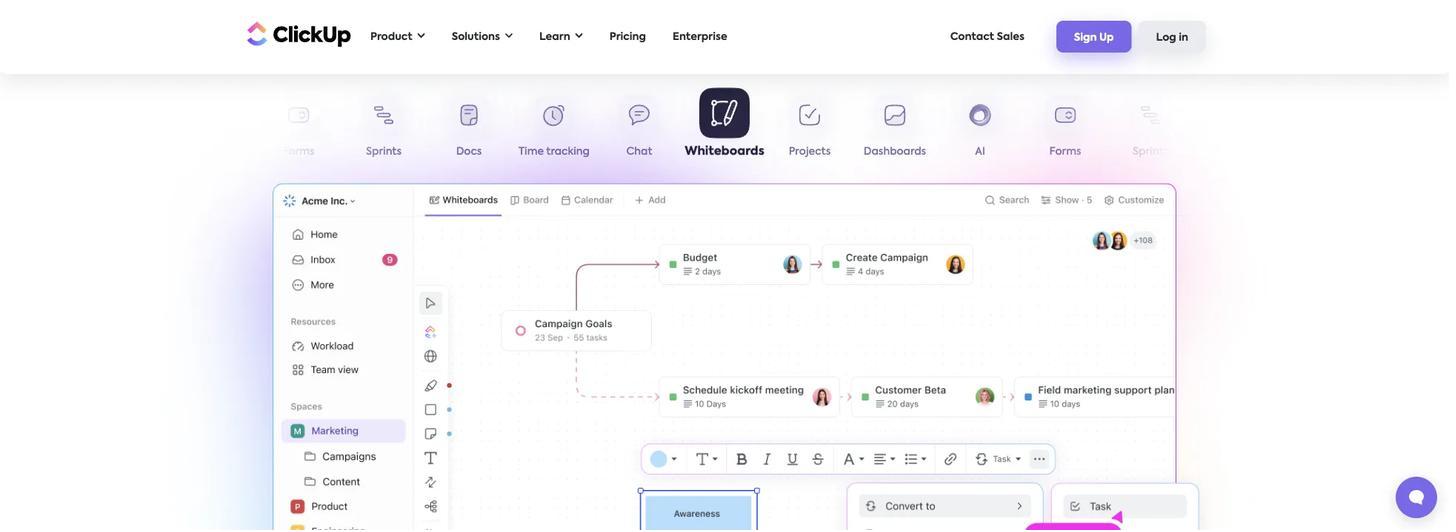 Task type: vqa. For each thing, say whether or not it's contained in the screenshot.
the leftmost Sprints
yes



Task type: describe. For each thing, give the bounding box(es) containing it.
1 sprints button from the left
[[341, 95, 426, 163]]

sprints for 2nd sprints button from right
[[366, 147, 402, 157]]

1 ai button from the left
[[171, 95, 256, 163]]

product
[[371, 31, 413, 42]]

1 ai from the left
[[208, 147, 218, 157]]

time tracking
[[519, 147, 590, 157]]

sign
[[1074, 32, 1097, 43]]

docs button
[[426, 95, 512, 163]]

whiteboards image
[[273, 184, 1177, 531]]

clickup image
[[243, 20, 351, 48]]

2 forms from the left
[[1050, 147, 1082, 157]]

learn button
[[532, 21, 590, 52]]

sprints for 1st sprints button from the right
[[1133, 147, 1169, 157]]

up
[[1100, 32, 1114, 43]]

2 forms button from the left
[[1023, 95, 1108, 163]]

pricing
[[610, 31, 646, 42]]

enterprise
[[673, 31, 727, 42]]

solutions
[[452, 31, 500, 42]]

learn
[[539, 31, 570, 42]]

log
[[1156, 32, 1177, 43]]

sales
[[997, 31, 1025, 42]]

solutions button
[[444, 21, 520, 52]]

dashboards
[[864, 147, 926, 157]]

whiteboards button
[[682, 88, 767, 161]]

log in
[[1156, 32, 1189, 43]]

projects
[[789, 147, 831, 157]]

time
[[519, 147, 544, 157]]

1 forms from the left
[[283, 147, 315, 157]]

chat
[[627, 147, 653, 157]]



Task type: locate. For each thing, give the bounding box(es) containing it.
2 ai from the left
[[975, 147, 985, 157]]

0 horizontal spatial ai
[[208, 147, 218, 157]]

1 horizontal spatial ai button
[[938, 95, 1023, 163]]

0 horizontal spatial sprints
[[366, 147, 402, 157]]

forms
[[283, 147, 315, 157], [1050, 147, 1082, 157]]

chat button
[[597, 95, 682, 163]]

2 sprints from the left
[[1133, 147, 1169, 157]]

1 horizontal spatial ai
[[975, 147, 985, 157]]

projects button
[[767, 95, 853, 163]]

dashboards button
[[853, 95, 938, 163]]

2 sprints button from the left
[[1108, 95, 1193, 163]]

time tracking button
[[512, 95, 597, 163]]

1 sprints from the left
[[366, 147, 402, 157]]

sign up button
[[1057, 21, 1132, 52]]

forms button
[[256, 95, 341, 163], [1023, 95, 1108, 163]]

whiteboards
[[685, 145, 765, 157]]

0 horizontal spatial ai button
[[171, 95, 256, 163]]

0 horizontal spatial forms
[[283, 147, 315, 157]]

log in link
[[1139, 21, 1206, 52]]

enterprise link
[[665, 21, 735, 52]]

1 forms button from the left
[[256, 95, 341, 163]]

sprints
[[366, 147, 402, 157], [1133, 147, 1169, 157]]

in
[[1179, 32, 1189, 43]]

contact
[[950, 31, 995, 42]]

1 horizontal spatial forms
[[1050, 147, 1082, 157]]

ai button
[[171, 95, 256, 163], [938, 95, 1023, 163]]

1 horizontal spatial forms button
[[1023, 95, 1108, 163]]

contact sales
[[950, 31, 1025, 42]]

tracking
[[546, 147, 590, 157]]

1 horizontal spatial sprints
[[1133, 147, 1169, 157]]

ai
[[208, 147, 218, 157], [975, 147, 985, 157]]

0 horizontal spatial forms button
[[256, 95, 341, 163]]

contact sales link
[[943, 21, 1032, 52]]

pricing link
[[602, 21, 654, 52]]

sign up
[[1074, 32, 1114, 43]]

sprints button
[[341, 95, 426, 163], [1108, 95, 1193, 163]]

docs
[[456, 147, 482, 157]]

chat image
[[828, 467, 1218, 531]]

0 horizontal spatial sprints button
[[341, 95, 426, 163]]

1 horizontal spatial sprints button
[[1108, 95, 1193, 163]]

product button
[[363, 21, 433, 52]]

2 ai button from the left
[[938, 95, 1023, 163]]



